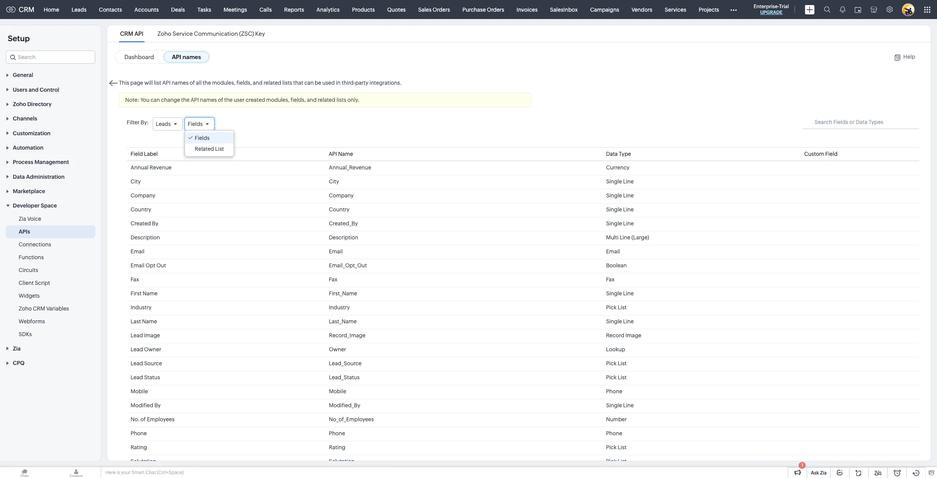 Task type: locate. For each thing, give the bounding box(es) containing it.
api up the dashboard
[[134, 30, 143, 37]]

0 horizontal spatial and
[[29, 87, 38, 93]]

create menu image
[[805, 5, 815, 14]]

connections
[[19, 242, 51, 248]]

1 vertical spatial name
[[143, 290, 158, 297]]

1 vertical spatial leads
[[156, 121, 171, 127]]

modules, up user
[[212, 80, 235, 86]]

0 vertical spatial lists
[[282, 80, 292, 86]]

can left be
[[304, 80, 314, 86]]

lists
[[282, 80, 292, 86], [337, 97, 346, 103]]

and up created
[[253, 80, 263, 86]]

zia button
[[0, 341, 101, 356]]

the right change
[[181, 97, 190, 103]]

1 vertical spatial data
[[13, 174, 25, 180]]

0 horizontal spatial leads
[[72, 6, 87, 13]]

crm for crm api
[[120, 30, 133, 37]]

accounts link
[[128, 0, 165, 19]]

fields, down that
[[291, 97, 306, 103]]

related up created
[[264, 80, 281, 86]]

0 vertical spatial name
[[338, 151, 353, 157]]

1 horizontal spatial rating
[[329, 444, 345, 451]]

email up email_opt_out
[[329, 248, 343, 255]]

names down all
[[200, 97, 217, 103]]

rating up smart
[[131, 444, 147, 451]]

2 owner from the left
[[329, 346, 346, 353]]

calendar image
[[855, 6, 861, 13]]

zia inside developer space "region"
[[19, 216, 26, 222]]

2 vertical spatial crm
[[33, 306, 45, 312]]

0 vertical spatial modules,
[[212, 80, 235, 86]]

0 horizontal spatial fax
[[131, 276, 139, 283]]

name up annual_revenue
[[338, 151, 353, 157]]

by:
[[141, 119, 149, 126]]

lead left the source
[[131, 360, 143, 367]]

4 pick list from the top
[[606, 444, 627, 451]]

data for data administration
[[13, 174, 25, 180]]

country up 'created_by' at the left
[[329, 206, 350, 213]]

2 lead from the top
[[131, 346, 143, 353]]

1 rating from the left
[[131, 444, 147, 451]]

1 industry from the left
[[131, 304, 151, 311]]

list for industry
[[618, 304, 627, 311]]

by for created by
[[152, 220, 158, 227]]

first
[[131, 290, 142, 297]]

purchase
[[463, 6, 486, 13]]

list for rating
[[618, 444, 627, 451]]

1 vertical spatial zia
[[13, 346, 21, 352]]

api down all
[[191, 97, 199, 103]]

industry up last name
[[131, 304, 151, 311]]

1 horizontal spatial and
[[253, 80, 263, 86]]

1 pick from the top
[[606, 304, 617, 311]]

type
[[619, 151, 631, 157]]

1 horizontal spatial owner
[[329, 346, 346, 353]]

1 horizontal spatial description
[[329, 234, 358, 241]]

orders right sales
[[433, 6, 450, 13]]

0 horizontal spatial salutation
[[131, 458, 156, 465]]

country
[[131, 206, 151, 213], [329, 206, 350, 213]]

customization button
[[0, 126, 101, 140]]

pick for industry
[[606, 304, 617, 311]]

0 vertical spatial leads
[[72, 6, 87, 13]]

pick for salutation
[[606, 458, 617, 465]]

Search Fields or Data Types text field
[[803, 115, 919, 129]]

1 horizontal spatial field
[[826, 151, 838, 157]]

of left user
[[218, 97, 223, 103]]

0 horizontal spatial data
[[13, 174, 25, 180]]

zoho left service
[[157, 30, 171, 37]]

signals element
[[835, 0, 850, 19]]

1 pick list from the top
[[606, 304, 627, 311]]

trial
[[779, 3, 789, 9]]

1 horizontal spatial the
[[203, 80, 211, 86]]

by right created
[[152, 220, 158, 227]]

0 vertical spatial data
[[606, 151, 618, 157]]

single for company
[[606, 193, 622, 199]]

user
[[234, 97, 245, 103]]

1 vertical spatial modules,
[[266, 97, 290, 103]]

crm link
[[6, 5, 34, 14]]

1 vertical spatial related
[[318, 97, 335, 103]]

2 image from the left
[[626, 332, 641, 339]]

6 single line from the top
[[606, 318, 634, 325]]

company up 'created_by' at the left
[[329, 193, 354, 199]]

1
[[802, 463, 803, 468]]

of left all
[[190, 80, 195, 86]]

mobile up modified
[[131, 388, 148, 395]]

4 pick from the top
[[606, 444, 617, 451]]

0 horizontal spatial owner
[[144, 346, 161, 353]]

zoho for zoho directory
[[13, 101, 26, 107]]

1 horizontal spatial related
[[318, 97, 335, 103]]

email
[[131, 248, 144, 255], [329, 248, 343, 255], [606, 248, 620, 255], [131, 262, 144, 269]]

rating down no_of_employees
[[329, 444, 345, 451]]

zia inside dropdown button
[[13, 346, 21, 352]]

owner up lead_source
[[329, 346, 346, 353]]

single for city
[[606, 179, 622, 185]]

5 pick from the top
[[606, 458, 617, 465]]

leads for leads link on the left
[[72, 6, 87, 13]]

out
[[156, 262, 166, 269]]

fax down the boolean
[[606, 276, 615, 283]]

0 horizontal spatial industry
[[131, 304, 151, 311]]

6 single from the top
[[606, 318, 622, 325]]

related
[[264, 80, 281, 86], [318, 97, 335, 103]]

0 horizontal spatial rating
[[131, 444, 147, 451]]

and down be
[[307, 97, 317, 103]]

1 vertical spatial fields,
[[291, 97, 306, 103]]

crm up webforms link
[[33, 306, 45, 312]]

modules, right created
[[266, 97, 290, 103]]

owner up the source
[[144, 346, 161, 353]]

zia left voice at the top
[[19, 216, 26, 222]]

mobile down lead_status
[[329, 388, 346, 395]]

3 fax from the left
[[606, 276, 615, 283]]

api names link
[[164, 51, 209, 63]]

1 vertical spatial of
[[218, 97, 223, 103]]

contacts link
[[93, 0, 128, 19]]

0 vertical spatial related
[[264, 80, 281, 86]]

data left the type
[[606, 151, 618, 157]]

company up created by
[[131, 193, 155, 199]]

zoho down 'users'
[[13, 101, 26, 107]]

7 single line from the top
[[606, 402, 634, 409]]

1 horizontal spatial salutation
[[329, 458, 355, 465]]

2 pick from the top
[[606, 360, 617, 367]]

leads right home link
[[72, 6, 87, 13]]

0 vertical spatial and
[[253, 80, 263, 86]]

lookup
[[606, 346, 625, 353]]

line for first_name
[[623, 290, 634, 297]]

1 horizontal spatial lists
[[337, 97, 346, 103]]

0 vertical spatial zoho
[[157, 30, 171, 37]]

lists left the only.
[[337, 97, 346, 103]]

0 horizontal spatial city
[[131, 179, 141, 185]]

and inside dropdown button
[[29, 87, 38, 93]]

names left all
[[172, 80, 189, 86]]

circuits link
[[19, 266, 38, 274]]

search image
[[824, 6, 831, 13]]

(ctrl+space)
[[157, 470, 184, 475]]

1 horizontal spatial fields,
[[291, 97, 306, 103]]

1 horizontal spatial of
[[190, 80, 195, 86]]

name
[[338, 151, 353, 157], [143, 290, 158, 297], [142, 318, 157, 325]]

1 field from the left
[[131, 151, 143, 157]]

field right custom
[[826, 151, 838, 157]]

zoho down widgets link
[[19, 306, 32, 312]]

orders
[[433, 6, 450, 13], [487, 6, 504, 13]]

1 vertical spatial fields
[[195, 135, 210, 141]]

services link
[[659, 0, 693, 19]]

2 mobile from the left
[[329, 388, 346, 395]]

image
[[144, 332, 160, 339], [626, 332, 641, 339]]

service
[[173, 30, 193, 37]]

third-
[[342, 80, 355, 86]]

0 horizontal spatial description
[[131, 234, 160, 241]]

7 single from the top
[[606, 402, 622, 409]]

name for last name
[[142, 318, 157, 325]]

data inside dropdown button
[[13, 174, 25, 180]]

3 pick from the top
[[606, 374, 617, 381]]

1 horizontal spatial leads
[[156, 121, 171, 127]]

analytics
[[317, 6, 340, 13]]

0 vertical spatial fields
[[188, 121, 203, 127]]

lead down lead image
[[131, 346, 143, 353]]

0 horizontal spatial image
[[144, 332, 160, 339]]

2 horizontal spatial the
[[224, 97, 233, 103]]

zia right "ask"
[[820, 470, 827, 476]]

5 single line from the top
[[606, 290, 634, 297]]

0 horizontal spatial lists
[[282, 80, 292, 86]]

1 single from the top
[[606, 179, 622, 185]]

0 vertical spatial zia
[[19, 216, 26, 222]]

1 image from the left
[[144, 332, 160, 339]]

name for first name
[[143, 290, 158, 297]]

4 single line from the top
[[606, 220, 634, 227]]

purchase orders link
[[456, 0, 511, 19]]

reports
[[284, 6, 304, 13]]

sdks
[[19, 331, 32, 338]]

country up created
[[131, 206, 151, 213]]

Other Modules field
[[725, 3, 742, 16]]

crm api link
[[119, 30, 145, 37]]

1 lead from the top
[[131, 332, 143, 339]]

1 vertical spatial can
[[151, 97, 160, 103]]

0 vertical spatial by
[[152, 220, 158, 227]]

city down the annual
[[131, 179, 141, 185]]

currency
[[606, 165, 630, 171]]

here
[[105, 470, 116, 475]]

3 single from the top
[[606, 206, 622, 213]]

users and control button
[[0, 82, 101, 97]]

1 single line from the top
[[606, 179, 634, 185]]

1 horizontal spatial country
[[329, 206, 350, 213]]

line for created_by
[[623, 220, 634, 227]]

1 orders from the left
[[433, 6, 450, 13]]

lead down last
[[131, 332, 143, 339]]

list for lead_source
[[618, 360, 627, 367]]

1 horizontal spatial city
[[329, 179, 339, 185]]

5 single from the top
[[606, 290, 622, 297]]

3 lead from the top
[[131, 360, 143, 367]]

line
[[623, 179, 634, 185], [623, 193, 634, 199], [623, 206, 634, 213], [623, 220, 634, 227], [620, 234, 631, 241], [623, 290, 634, 297], [623, 318, 634, 325], [623, 402, 634, 409]]

crm up dashboard link
[[120, 30, 133, 37]]

filter
[[127, 119, 140, 126]]

can right you
[[151, 97, 160, 103]]

image for lead image
[[144, 332, 160, 339]]

pick
[[606, 304, 617, 311], [606, 360, 617, 367], [606, 374, 617, 381], [606, 444, 617, 451], [606, 458, 617, 465]]

5 pick list from the top
[[606, 458, 627, 465]]

lead for lead image
[[131, 332, 143, 339]]

leads for leads field
[[156, 121, 171, 127]]

single line
[[606, 179, 634, 185], [606, 193, 634, 199], [606, 206, 634, 213], [606, 220, 634, 227], [606, 290, 634, 297], [606, 318, 634, 325], [606, 402, 634, 409]]

leads right the by:
[[156, 121, 171, 127]]

3 single line from the top
[[606, 206, 634, 213]]

fax up first
[[131, 276, 139, 283]]

administration
[[26, 174, 65, 180]]

1 horizontal spatial image
[[626, 332, 641, 339]]

0 vertical spatial can
[[304, 80, 314, 86]]

create menu element
[[800, 0, 819, 19]]

0 horizontal spatial related
[[264, 80, 281, 86]]

0 vertical spatial names
[[183, 54, 201, 60]]

None field
[[6, 51, 95, 64]]

1 city from the left
[[131, 179, 141, 185]]

leads inside leads field
[[156, 121, 171, 127]]

names down service
[[183, 54, 201, 60]]

script
[[35, 280, 50, 286]]

company
[[131, 193, 155, 199], [329, 193, 354, 199]]

4 lead from the top
[[131, 374, 143, 381]]

2 vertical spatial of
[[141, 416, 146, 423]]

pick list for rating
[[606, 444, 627, 451]]

zoho inside the zoho directory dropdown button
[[13, 101, 26, 107]]

the left user
[[224, 97, 233, 103]]

crm left home link
[[19, 5, 34, 14]]

2 vertical spatial name
[[142, 318, 157, 325]]

lead left status
[[131, 374, 143, 381]]

tree
[[185, 131, 234, 156]]

1 vertical spatial by
[[154, 402, 161, 409]]

zoho crm variables
[[19, 306, 69, 312]]

communication
[[194, 30, 238, 37]]

list
[[113, 25, 272, 42]]

city down annual_revenue
[[329, 179, 339, 185]]

purchase orders
[[463, 6, 504, 13]]

name right last
[[142, 318, 157, 325]]

channels button
[[0, 111, 101, 126]]

zoho
[[157, 30, 171, 37], [13, 101, 26, 107], [19, 306, 32, 312]]

1 vertical spatial and
[[29, 87, 38, 93]]

1 vertical spatial names
[[172, 80, 189, 86]]

of right the no.
[[141, 416, 146, 423]]

fax up first_name
[[329, 276, 337, 283]]

1 vertical spatial crm
[[120, 30, 133, 37]]

deals
[[171, 6, 185, 13]]

orders right purchase
[[487, 6, 504, 13]]

general
[[13, 72, 33, 78]]

0 horizontal spatial can
[[151, 97, 160, 103]]

name right first
[[143, 290, 158, 297]]

2 city from the left
[[329, 179, 339, 185]]

2 single from the top
[[606, 193, 622, 199]]

image right record
[[626, 332, 641, 339]]

zia up cpq
[[13, 346, 21, 352]]

email up email opt out
[[131, 248, 144, 255]]

fields, up note: you can change the api names of the user created modules, fields, and related lists only.
[[237, 80, 252, 86]]

lists left that
[[282, 80, 292, 86]]

1 horizontal spatial company
[[329, 193, 354, 199]]

0 horizontal spatial field
[[131, 151, 143, 157]]

cpq button
[[0, 356, 101, 370]]

description down 'created_by' at the left
[[329, 234, 358, 241]]

and right 'users'
[[29, 87, 38, 93]]

this page will list api names of all the modules, fields, and related lists that can be used in third-party integrations.
[[119, 80, 402, 86]]

is
[[117, 470, 120, 475]]

2 orders from the left
[[487, 6, 504, 13]]

calls link
[[253, 0, 278, 19]]

zoho inside zoho crm variables link
[[19, 306, 32, 312]]

2 vertical spatial and
[[307, 97, 317, 103]]

data
[[606, 151, 618, 157], [13, 174, 25, 180]]

enterprise-
[[754, 3, 779, 9]]

0 vertical spatial crm
[[19, 5, 34, 14]]

0 horizontal spatial orders
[[433, 6, 450, 13]]

industry up the last_name on the left bottom
[[329, 304, 350, 311]]

calls
[[260, 6, 272, 13]]

profile element
[[898, 0, 919, 19]]

zia voice
[[19, 216, 41, 222]]

voice
[[27, 216, 41, 222]]

1 vertical spatial zoho
[[13, 101, 26, 107]]

1 horizontal spatial data
[[606, 151, 618, 157]]

crm api
[[120, 30, 143, 37]]

orders for sales orders
[[433, 6, 450, 13]]

0 horizontal spatial mobile
[[131, 388, 148, 395]]

api name
[[329, 151, 353, 157]]

modified_by
[[329, 402, 360, 409]]

projects link
[[693, 0, 725, 19]]

invoices link
[[511, 0, 544, 19]]

3 pick list from the top
[[606, 374, 627, 381]]

2 single line from the top
[[606, 193, 634, 199]]

api down service
[[172, 54, 181, 60]]

lead for lead status
[[131, 374, 143, 381]]

sales orders
[[418, 6, 450, 13]]

single line for modified_by
[[606, 402, 634, 409]]

data down process
[[13, 174, 25, 180]]

field up the annual
[[131, 151, 143, 157]]

0 horizontal spatial company
[[131, 193, 155, 199]]

0 horizontal spatial country
[[131, 206, 151, 213]]

image up lead owner
[[144, 332, 160, 339]]

single line for last_name
[[606, 318, 634, 325]]

name for api name
[[338, 151, 353, 157]]

2 pick list from the top
[[606, 360, 627, 367]]

by up employees
[[154, 402, 161, 409]]

your
[[121, 470, 131, 475]]

the for names
[[224, 97, 233, 103]]

zoho for zoho crm variables
[[19, 306, 32, 312]]

leads inside leads link
[[72, 6, 87, 13]]

4 single from the top
[[606, 220, 622, 227]]

can
[[304, 80, 314, 86], [151, 97, 160, 103]]

crm inside developer space "region"
[[33, 306, 45, 312]]

lead source
[[131, 360, 162, 367]]

2 fax from the left
[[329, 276, 337, 283]]

related down used
[[318, 97, 335, 103]]

names
[[183, 54, 201, 60], [172, 80, 189, 86], [200, 97, 217, 103]]

the right all
[[203, 80, 211, 86]]

salutation
[[131, 458, 156, 465], [329, 458, 355, 465]]

0 vertical spatial fields,
[[237, 80, 252, 86]]

tree containing fields
[[185, 131, 234, 156]]

2 vertical spatial zoho
[[19, 306, 32, 312]]

annual
[[131, 165, 148, 171]]

1 horizontal spatial fax
[[329, 276, 337, 283]]

1 horizontal spatial orders
[[487, 6, 504, 13]]

description down created by
[[131, 234, 160, 241]]

1 horizontal spatial industry
[[329, 304, 350, 311]]

filter by:
[[127, 119, 149, 126]]

that
[[293, 80, 303, 86]]

(zsc)
[[239, 30, 254, 37]]

single line for first_name
[[606, 290, 634, 297]]

rating
[[131, 444, 147, 451], [329, 444, 345, 451]]

boolean
[[606, 262, 627, 269]]

customization
[[13, 130, 51, 136]]

2 horizontal spatial fax
[[606, 276, 615, 283]]

1 horizontal spatial mobile
[[329, 388, 346, 395]]

orders for purchase orders
[[487, 6, 504, 13]]

widgets
[[19, 293, 40, 299]]

line for last_name
[[623, 318, 634, 325]]

0 vertical spatial of
[[190, 80, 195, 86]]

1 vertical spatial lists
[[337, 97, 346, 103]]



Task type: describe. For each thing, give the bounding box(es) containing it.
2 field from the left
[[826, 151, 838, 157]]

apis link
[[19, 228, 30, 236]]

marketplace button
[[0, 184, 101, 198]]

developer space
[[13, 203, 57, 209]]

1 company from the left
[[131, 193, 155, 199]]

deals link
[[165, 0, 191, 19]]

line for modified_by
[[623, 402, 634, 409]]

single for first_name
[[606, 290, 622, 297]]

ask
[[811, 470, 819, 476]]

1 description from the left
[[131, 234, 160, 241]]

2 company from the left
[[329, 193, 354, 199]]

page
[[130, 80, 143, 86]]

automation
[[13, 145, 43, 151]]

0 horizontal spatial the
[[181, 97, 190, 103]]

change
[[161, 97, 180, 103]]

the for of
[[203, 80, 211, 86]]

users and control
[[13, 87, 59, 93]]

directory
[[27, 101, 52, 107]]

in
[[336, 80, 341, 86]]

multi
[[606, 234, 619, 241]]

salesinbox link
[[544, 0, 584, 19]]

lead status
[[131, 374, 160, 381]]

client script
[[19, 280, 50, 286]]

developer
[[13, 203, 40, 209]]

email_opt_out
[[329, 262, 367, 269]]

api names
[[172, 54, 201, 60]]

api up annual_revenue
[[329, 151, 337, 157]]

employees
[[147, 416, 175, 423]]

analytics link
[[310, 0, 346, 19]]

single line for city
[[606, 179, 634, 185]]

vendors link
[[626, 0, 659, 19]]

opt
[[146, 262, 155, 269]]

1 horizontal spatial can
[[304, 80, 314, 86]]

2 industry from the left
[[329, 304, 350, 311]]

single for country
[[606, 206, 622, 213]]

list for salutation
[[618, 458, 627, 465]]

1 owner from the left
[[144, 346, 161, 353]]

channels
[[13, 116, 37, 122]]

pick for lead_status
[[606, 374, 617, 381]]

pick list for industry
[[606, 304, 627, 311]]

only.
[[347, 97, 359, 103]]

single for created_by
[[606, 220, 622, 227]]

users
[[13, 87, 27, 93]]

single line for country
[[606, 206, 634, 213]]

zoho directory button
[[0, 97, 101, 111]]

services
[[665, 6, 686, 13]]

email left 'opt'
[[131, 262, 144, 269]]

1 fax from the left
[[131, 276, 139, 283]]

data administration
[[13, 174, 65, 180]]

pick list for salutation
[[606, 458, 627, 465]]

line for company
[[623, 193, 634, 199]]

control
[[40, 87, 59, 93]]

chats image
[[0, 467, 49, 478]]

1 horizontal spatial modules,
[[266, 97, 290, 103]]

created_by
[[329, 220, 358, 227]]

single for last_name
[[606, 318, 622, 325]]

phone up number
[[606, 388, 622, 395]]

data for data type
[[606, 151, 618, 157]]

phone down no_of_employees
[[329, 430, 345, 437]]

home link
[[38, 0, 65, 19]]

pick for rating
[[606, 444, 617, 451]]

contacts image
[[52, 467, 101, 478]]

line for city
[[623, 179, 634, 185]]

data type
[[606, 151, 631, 157]]

lead owner
[[131, 346, 161, 353]]

annual_revenue
[[329, 165, 371, 171]]

campaigns link
[[584, 0, 626, 19]]

lead for lead source
[[131, 360, 143, 367]]

key
[[255, 30, 265, 37]]

line for country
[[623, 206, 634, 213]]

api inside api names link
[[172, 54, 181, 60]]

1 mobile from the left
[[131, 388, 148, 395]]

status
[[144, 374, 160, 381]]

modified
[[131, 402, 153, 409]]

profile image
[[902, 3, 915, 16]]

first name
[[131, 290, 158, 297]]

email down multi
[[606, 248, 620, 255]]

2 horizontal spatial of
[[218, 97, 223, 103]]

all
[[196, 80, 202, 86]]

this
[[119, 80, 129, 86]]

2 vertical spatial zia
[[820, 470, 827, 476]]

last name
[[131, 318, 157, 325]]

will
[[144, 80, 153, 86]]

multi line (large)
[[606, 234, 649, 241]]

email opt out
[[131, 262, 166, 269]]

zoho service communication (zsc) key link
[[156, 30, 266, 37]]

developer space region
[[0, 213, 101, 341]]

party
[[355, 80, 368, 86]]

0 horizontal spatial of
[[141, 416, 146, 423]]

Fields field
[[185, 117, 215, 131]]

single line for company
[[606, 193, 634, 199]]

functions
[[19, 254, 44, 261]]

single line for created_by
[[606, 220, 634, 227]]

meetings
[[224, 6, 247, 13]]

2 vertical spatial names
[[200, 97, 217, 103]]

projects
[[699, 6, 719, 13]]

lead for lead owner
[[131, 346, 143, 353]]

line for description
[[620, 234, 631, 241]]

sdks link
[[19, 331, 32, 338]]

variables
[[46, 306, 69, 312]]

record
[[606, 332, 624, 339]]

first_name
[[329, 290, 357, 297]]

fields inside field
[[188, 121, 203, 127]]

cpq
[[13, 360, 25, 366]]

zoho crm variables link
[[19, 305, 69, 313]]

api right list
[[162, 80, 171, 86]]

list for lead_status
[[618, 374, 627, 381]]

by for modified by
[[154, 402, 161, 409]]

list containing crm api
[[113, 25, 272, 42]]

0 horizontal spatial modules,
[[212, 80, 235, 86]]

zoho for zoho service communication (zsc) key
[[157, 30, 171, 37]]

campaigns
[[590, 6, 619, 13]]

functions link
[[19, 254, 44, 261]]

signals image
[[840, 6, 846, 13]]

phone down number
[[606, 430, 622, 437]]

crm for crm
[[19, 5, 34, 14]]

list
[[154, 80, 161, 86]]

Search text field
[[6, 51, 95, 63]]

products link
[[346, 0, 381, 19]]

1 salutation from the left
[[131, 458, 156, 465]]

2 rating from the left
[[329, 444, 345, 451]]

0 horizontal spatial fields,
[[237, 80, 252, 86]]

2 description from the left
[[329, 234, 358, 241]]

Leads field
[[153, 117, 183, 131]]

smart
[[132, 470, 145, 475]]

you
[[140, 97, 150, 103]]

quotes link
[[381, 0, 412, 19]]

pick for lead_source
[[606, 360, 617, 367]]

ask zia
[[811, 470, 827, 476]]

be
[[315, 80, 321, 86]]

marketplace
[[13, 188, 45, 194]]

zia for zia voice
[[19, 216, 26, 222]]

source
[[144, 360, 162, 367]]

1 country from the left
[[131, 206, 151, 213]]

created by
[[131, 220, 158, 227]]

annual revenue
[[131, 165, 172, 171]]

2 country from the left
[[329, 206, 350, 213]]

pick list for lead_status
[[606, 374, 627, 381]]

enterprise-trial upgrade
[[754, 3, 789, 15]]

zia for zia
[[13, 346, 21, 352]]

meetings link
[[217, 0, 253, 19]]

image for record image
[[626, 332, 641, 339]]

products
[[352, 6, 375, 13]]

phone down the no.
[[131, 430, 147, 437]]

created
[[131, 220, 151, 227]]

created
[[246, 97, 265, 103]]

2 salutation from the left
[[329, 458, 355, 465]]

record_image
[[329, 332, 366, 339]]

help
[[904, 54, 915, 60]]

record image
[[606, 332, 641, 339]]

lead image
[[131, 332, 160, 339]]

contacts
[[99, 6, 122, 13]]

pick list for lead_source
[[606, 360, 627, 367]]

2 horizontal spatial and
[[307, 97, 317, 103]]

widgets link
[[19, 292, 40, 300]]

search element
[[819, 0, 835, 19]]

connections link
[[19, 241, 51, 249]]

note: you can change the api names of the user created modules, fields, and related lists only.
[[125, 97, 359, 103]]

single for modified_by
[[606, 402, 622, 409]]



Task type: vqa. For each thing, say whether or not it's contained in the screenshot.


